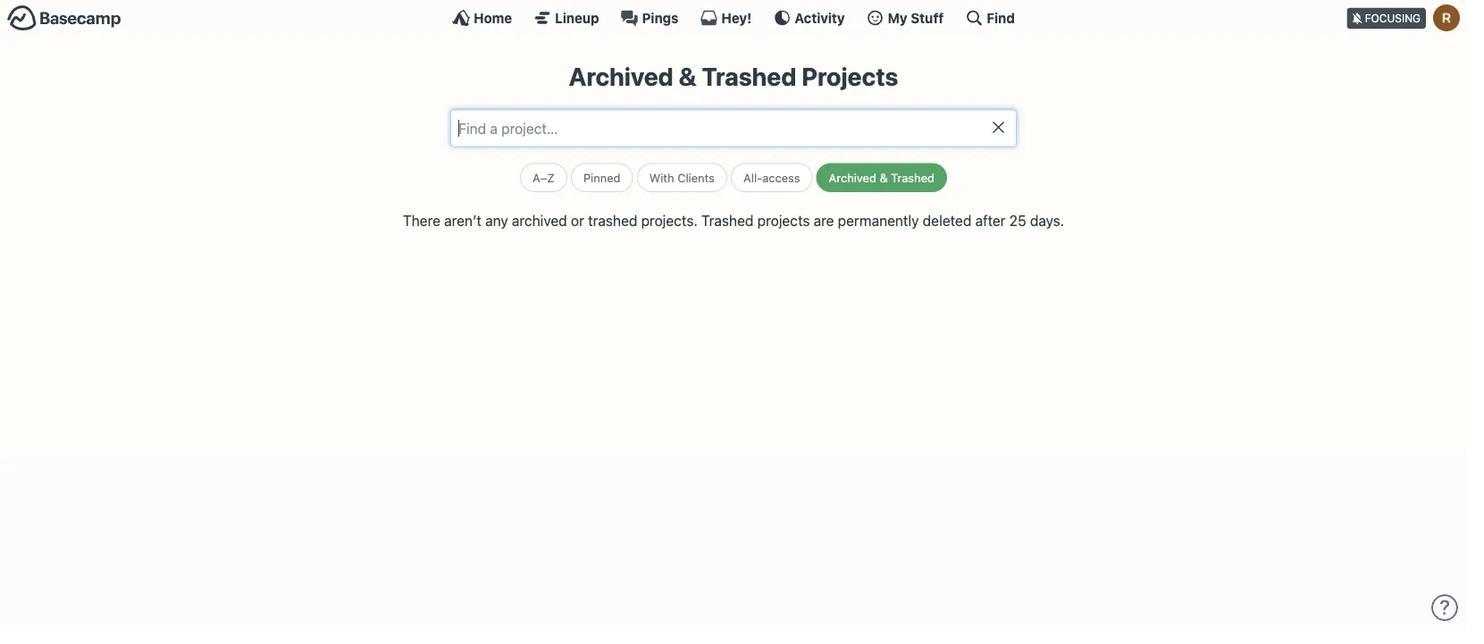Task type: describe. For each thing, give the bounding box(es) containing it.
there
[[403, 212, 441, 229]]

there aren't any archived or trashed projects. trashed projects are permanently deleted after 25 days.
[[403, 212, 1065, 229]]

& for archived & trashed
[[880, 171, 888, 184]]

access
[[763, 171, 800, 184]]

projects
[[758, 212, 810, 229]]

trashed for archived & trashed projects
[[702, 61, 797, 91]]

trashed
[[588, 212, 638, 229]]

trashed for archived & trashed
[[891, 171, 935, 184]]

home link
[[452, 9, 512, 27]]

a–z link
[[520, 163, 567, 192]]

navigation containing a–z
[[262, 156, 1206, 192]]

pings
[[642, 10, 679, 25]]

focusing button
[[1348, 0, 1468, 35]]

ruby image
[[1434, 4, 1461, 31]]

any
[[486, 212, 508, 229]]

my stuff
[[888, 10, 944, 25]]

all-
[[744, 171, 763, 184]]

archived & trashed link
[[817, 163, 948, 192]]

switch accounts image
[[7, 4, 122, 32]]

hey! button
[[700, 9, 752, 27]]

archived
[[512, 212, 567, 229]]

pinned
[[584, 171, 621, 184]]

2 vertical spatial trashed
[[702, 212, 754, 229]]

activity
[[795, 10, 845, 25]]

are
[[814, 212, 835, 229]]

home
[[474, 10, 512, 25]]

archived & trashed
[[829, 171, 935, 184]]



Task type: vqa. For each thing, say whether or not it's contained in the screenshot.
collaborator,
no



Task type: locate. For each thing, give the bounding box(es) containing it.
archived up permanently at right
[[829, 171, 877, 184]]

& up find a project… text box
[[679, 61, 697, 91]]

archived for archived & trashed projects
[[569, 61, 674, 91]]

focusing
[[1366, 12, 1421, 25]]

navigation
[[262, 156, 1206, 192]]

archived down pings dropdown button
[[569, 61, 674, 91]]

archived for archived & trashed
[[829, 171, 877, 184]]

all-access
[[744, 171, 800, 184]]

days.
[[1031, 212, 1065, 229]]

with
[[650, 171, 675, 184]]

clients
[[678, 171, 715, 184]]

archived & trashed projects
[[569, 61, 899, 91]]

permanently
[[838, 212, 919, 229]]

trashed down all-
[[702, 212, 754, 229]]

0 vertical spatial archived
[[569, 61, 674, 91]]

1 vertical spatial trashed
[[891, 171, 935, 184]]

1 horizontal spatial &
[[880, 171, 888, 184]]

archived
[[569, 61, 674, 91], [829, 171, 877, 184]]

find
[[987, 10, 1015, 25]]

trashed up permanently at right
[[891, 171, 935, 184]]

all-access link
[[731, 163, 813, 192]]

trashed
[[702, 61, 797, 91], [891, 171, 935, 184], [702, 212, 754, 229]]

or
[[571, 212, 585, 229]]

find button
[[966, 9, 1015, 27]]

1 vertical spatial archived
[[829, 171, 877, 184]]

0 horizontal spatial &
[[679, 61, 697, 91]]

with clients link
[[637, 163, 728, 192]]

stuff
[[911, 10, 944, 25]]

1 horizontal spatial archived
[[829, 171, 877, 184]]

1 vertical spatial &
[[880, 171, 888, 184]]

0 vertical spatial &
[[679, 61, 697, 91]]

hey!
[[722, 10, 752, 25]]

aren't
[[444, 212, 482, 229]]

activity link
[[774, 9, 845, 27]]

&
[[679, 61, 697, 91], [880, 171, 888, 184]]

projects.
[[641, 212, 698, 229]]

projects
[[802, 61, 899, 91]]

main element
[[0, 0, 1468, 35]]

pings button
[[621, 9, 679, 27]]

0 horizontal spatial archived
[[569, 61, 674, 91]]

trashed up find a project… text box
[[702, 61, 797, 91]]

lineup link
[[534, 9, 599, 27]]

my
[[888, 10, 908, 25]]

my stuff button
[[867, 9, 944, 27]]

archived inside archived & trashed link
[[829, 171, 877, 184]]

deleted
[[923, 212, 972, 229]]

after
[[976, 212, 1006, 229]]

& up permanently at right
[[880, 171, 888, 184]]

lineup
[[555, 10, 599, 25]]

& for archived & trashed projects
[[679, 61, 697, 91]]

a–z
[[533, 171, 555, 184]]

Find a project… text field
[[451, 109, 1017, 147]]

25
[[1010, 212, 1027, 229]]

pinned link
[[571, 163, 633, 192]]

with clients
[[650, 171, 715, 184]]

0 vertical spatial trashed
[[702, 61, 797, 91]]



